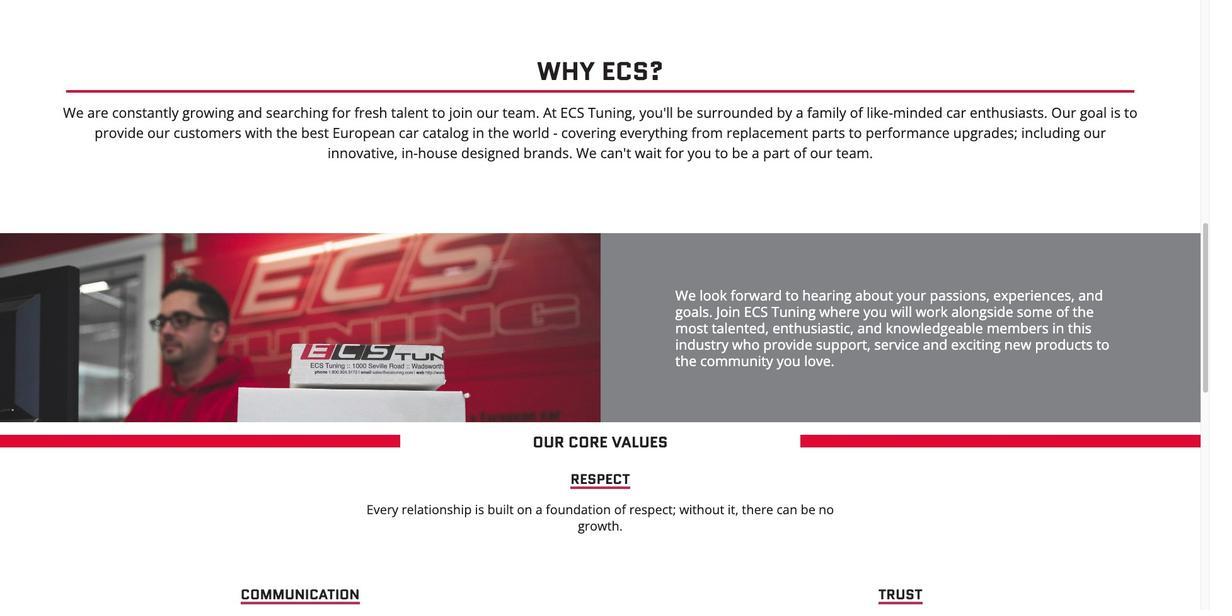 Task type: vqa. For each thing, say whether or not it's contained in the screenshot.
THE ECS TUNING image
no



Task type: describe. For each thing, give the bounding box(es) containing it.
passions,
[[930, 286, 990, 305]]

world
[[513, 123, 550, 142]]

house
[[418, 143, 458, 162]]

products
[[1036, 335, 1094, 354]]

to up catalog
[[432, 102, 446, 121]]

where
[[820, 302, 861, 321]]

the up the products
[[1073, 302, 1095, 321]]

join
[[717, 302, 741, 321]]

of right the part
[[794, 143, 807, 162]]

talent
[[391, 102, 429, 121]]

growing
[[182, 102, 234, 121]]

industry
[[676, 335, 729, 354]]

including
[[1022, 123, 1081, 142]]

ecs inside we look forward to hearing about your passions, experiences, and goals. join ecs tuning where you will work alongside some of the most talented, enthusiastic, and knowledgeable members in this industry who provide support, service and exciting new products to the community you love.
[[745, 302, 769, 321]]

ecs?
[[602, 53, 664, 89]]

covering
[[562, 123, 617, 142]]

hearing
[[803, 286, 852, 305]]

the up "designed"
[[488, 123, 510, 142]]

in-
[[402, 143, 418, 162]]

talented,
[[712, 319, 770, 337]]

in inside we are constantly growing and searching for fresh talent to join our           team. at ecs tuning, you'll be surrounded by a family of like-minded           car enthusiasts. our goal is to provide our customers with the best           european car catalog in the world - covering everything from           replacement parts to performance upgrades; including our innovative,           in-house designed brands. we can't wait for you to be a part of our           team.
[[473, 123, 485, 142]]

most
[[676, 319, 709, 337]]

replacement
[[727, 123, 809, 142]]

there
[[742, 501, 774, 518]]

best
[[301, 123, 329, 142]]

to right "this"
[[1097, 335, 1110, 354]]

our core values
[[533, 431, 668, 453]]

1 vertical spatial you
[[864, 302, 888, 321]]

why ecs?
[[537, 53, 664, 89]]

are
[[87, 102, 109, 121]]

without
[[680, 501, 725, 518]]

knowledgeable
[[886, 319, 984, 337]]

of inside every relationship is built on a foundation of respect; without it,             there can be no growth.
[[615, 501, 626, 518]]

will
[[892, 302, 913, 321]]

minded
[[894, 102, 943, 121]]

parts
[[812, 123, 846, 142]]

goal
[[1081, 102, 1108, 121]]

support,
[[817, 335, 871, 354]]

we for we look forward to hearing about your passions, experiences, and goals. join ecs tuning where you will work alongside some of the most talented, enthusiastic, and knowledgeable members in this industry who provide support, service and exciting new products to the community you love.
[[676, 286, 696, 305]]

with
[[245, 123, 273, 142]]

and down about at top right
[[858, 319, 883, 337]]

2 vertical spatial you
[[777, 351, 801, 370]]

why
[[537, 53, 595, 89]]

and inside we are constantly growing and searching for fresh talent to join our           team. at ecs tuning, you'll be surrounded by a family of like-minded           car enthusiasts. our goal is to provide our customers with the best           european car catalog in the world - covering everything from           replacement parts to performance upgrades; including our innovative,           in-house designed brands. we can't wait for you to be a part of our           team.
[[238, 102, 263, 121]]

tuning,
[[588, 102, 636, 121]]

your
[[897, 286, 927, 305]]

provide inside we look forward to hearing about your passions, experiences, and goals. join ecs tuning where you will work alongside some of the most talented, enthusiastic, and knowledgeable members in this industry who provide support, service and exciting new products to the community you love.
[[764, 335, 813, 354]]

our down goal
[[1084, 123, 1107, 142]]

european
[[333, 123, 395, 142]]

family
[[808, 102, 847, 121]]

join
[[449, 102, 473, 121]]

our left core
[[533, 431, 565, 453]]

built
[[488, 501, 514, 518]]

service
[[875, 335, 920, 354]]

values
[[612, 431, 668, 453]]

no
[[819, 501, 835, 518]]

communication
[[241, 585, 360, 605]]

customers
[[174, 123, 242, 142]]

searching
[[266, 102, 329, 121]]

like-
[[867, 102, 894, 121]]

members
[[988, 319, 1050, 337]]

0 horizontal spatial for
[[332, 102, 351, 121]]

to right goal
[[1125, 102, 1138, 121]]

1 horizontal spatial be
[[732, 143, 749, 162]]

0 vertical spatial a
[[796, 102, 804, 121]]

is inside every relationship is built on a foundation of respect; without it,             there can be no growth.
[[475, 501, 485, 518]]

is inside we are constantly growing and searching for fresh talent to join our           team. at ecs tuning, you'll be surrounded by a family of like-minded           car enthusiasts. our goal is to provide our customers with the best           european car catalog in the world - covering everything from           replacement parts to performance upgrades; including our innovative,           in-house designed brands. we can't wait for you to be a part of our           team.
[[1111, 102, 1122, 121]]

provide inside we are constantly growing and searching for fresh talent to join our           team. at ecs tuning, you'll be surrounded by a family of like-minded           car enthusiasts. our goal is to provide our customers with the best           european car catalog in the world - covering everything from           replacement parts to performance upgrades; including our innovative,           in-house designed brands. we can't wait for you to be a part of our           team.
[[95, 123, 144, 142]]

on
[[517, 501, 533, 518]]

to right parts
[[849, 123, 863, 142]]

a inside every relationship is built on a foundation of respect; without it,             there can be no growth.
[[536, 501, 543, 518]]

at
[[543, 102, 557, 121]]

from
[[692, 123, 723, 142]]

our
[[1052, 102, 1077, 121]]

and down the work on the right of the page
[[924, 335, 948, 354]]

exciting
[[952, 335, 1002, 354]]

we for we are constantly growing and searching for fresh talent to join our           team. at ecs tuning, you'll be surrounded by a family of like-minded           car enthusiasts. our goal is to provide our customers with the best           european car catalog in the world - covering everything from           replacement parts to performance upgrades; including our innovative,           in-house designed brands. we can't wait for you to be a part of our           team.
[[63, 102, 84, 121]]

enthusiasts.
[[971, 102, 1049, 121]]

our down parts
[[811, 143, 833, 162]]

our down constantly
[[147, 123, 170, 142]]



Task type: locate. For each thing, give the bounding box(es) containing it.
0 horizontal spatial a
[[536, 501, 543, 518]]

1 vertical spatial a
[[752, 143, 760, 162]]

0 horizontal spatial team.
[[503, 102, 540, 121]]

can't
[[601, 143, 632, 162]]

team. up world
[[503, 102, 540, 121]]

everything
[[620, 123, 688, 142]]

in
[[473, 123, 485, 142], [1053, 319, 1065, 337]]

0 horizontal spatial car
[[399, 123, 419, 142]]

some
[[1018, 302, 1053, 321]]

to
[[432, 102, 446, 121], [1125, 102, 1138, 121], [849, 123, 863, 142], [715, 143, 729, 162], [786, 286, 799, 305], [1097, 335, 1110, 354]]

wait
[[635, 143, 662, 162]]

ecs right join
[[745, 302, 769, 321]]

of left like- at the top right of page
[[851, 102, 864, 121]]

we are constantly growing and searching for fresh talent to join our           team. at ecs tuning, you'll be surrounded by a family of like-minded           car enthusiasts. our goal is to provide our customers with the best           european car catalog in the world - covering everything from           replacement parts to performance upgrades; including our innovative,           in-house designed brands. we can't wait for you to be a part of our           team.
[[63, 102, 1138, 162]]

a left the part
[[752, 143, 760, 162]]

to left hearing
[[786, 286, 799, 305]]

be right you'll
[[677, 102, 694, 121]]

who
[[733, 335, 760, 354]]

0 vertical spatial provide
[[95, 123, 144, 142]]

our
[[477, 102, 499, 121], [147, 123, 170, 142], [1084, 123, 1107, 142], [811, 143, 833, 162], [533, 431, 565, 453]]

1 vertical spatial ecs
[[745, 302, 769, 321]]

ecs
[[561, 102, 585, 121], [745, 302, 769, 321]]

fresh
[[355, 102, 388, 121]]

1 vertical spatial is
[[475, 501, 485, 518]]

we left are
[[63, 102, 84, 121]]

our right join
[[477, 102, 499, 121]]

2 horizontal spatial be
[[801, 501, 816, 518]]

you'll
[[640, 102, 674, 121]]

we inside we look forward to hearing about your passions, experiences, and goals. join ecs tuning where you will work alongside some of the most talented, enthusiastic, and knowledgeable members in this industry who provide support, service and exciting new products to the community you love.
[[676, 286, 696, 305]]

we down covering
[[577, 143, 597, 162]]

1 vertical spatial be
[[732, 143, 749, 162]]

about
[[856, 286, 894, 305]]

the down most
[[676, 351, 697, 370]]

work
[[916, 302, 948, 321]]

community
[[701, 351, 774, 370]]

is
[[1111, 102, 1122, 121], [475, 501, 485, 518]]

1 vertical spatial for
[[666, 143, 684, 162]]

1 vertical spatial car
[[399, 123, 419, 142]]

0 vertical spatial for
[[332, 102, 351, 121]]

0 vertical spatial you
[[688, 143, 712, 162]]

1 horizontal spatial you
[[777, 351, 801, 370]]

is right goal
[[1111, 102, 1122, 121]]

can
[[777, 501, 798, 518]]

enthusiastic,
[[773, 319, 854, 337]]

the
[[276, 123, 298, 142], [488, 123, 510, 142], [1073, 302, 1095, 321], [676, 351, 697, 370]]

ecs right at
[[561, 102, 585, 121]]

0 vertical spatial in
[[473, 123, 485, 142]]

1 horizontal spatial is
[[1111, 102, 1122, 121]]

1 horizontal spatial we
[[577, 143, 597, 162]]

upgrades;
[[954, 123, 1018, 142]]

0 horizontal spatial you
[[688, 143, 712, 162]]

0 horizontal spatial in
[[473, 123, 485, 142]]

foundation
[[546, 501, 611, 518]]

look
[[700, 286, 728, 305]]

we left the look
[[676, 286, 696, 305]]

0 horizontal spatial is
[[475, 501, 485, 518]]

of
[[851, 102, 864, 121], [794, 143, 807, 162], [1057, 302, 1070, 321], [615, 501, 626, 518]]

car up "upgrades;"
[[947, 102, 967, 121]]

be down "replacement"
[[732, 143, 749, 162]]

new
[[1005, 335, 1032, 354]]

and up "this"
[[1079, 286, 1104, 305]]

in inside we look forward to hearing about your passions, experiences, and goals. join ecs tuning where you will work alongside some of the most talented, enthusiastic, and knowledgeable members in this industry who provide support, service and exciting new products to the community you love.
[[1053, 319, 1065, 337]]

part
[[764, 143, 790, 162]]

0 horizontal spatial we
[[63, 102, 84, 121]]

innovative,
[[328, 143, 398, 162]]

a right the on
[[536, 501, 543, 518]]

be
[[677, 102, 694, 121], [732, 143, 749, 162], [801, 501, 816, 518]]

ecs inside we are constantly growing and searching for fresh talent to join our           team. at ecs tuning, you'll be surrounded by a family of like-minded           car enthusiasts. our goal is to provide our customers with the best           european car catalog in the world - covering everything from           replacement parts to performance upgrades; including our innovative,           in-house designed brands. we can't wait for you to be a part of our           team.
[[561, 102, 585, 121]]

provide
[[95, 123, 144, 142], [764, 335, 813, 354]]

car
[[947, 102, 967, 121], [399, 123, 419, 142]]

core
[[569, 431, 608, 453]]

forward
[[731, 286, 782, 305]]

you inside we are constantly growing and searching for fresh talent to join our           team. at ecs tuning, you'll be surrounded by a family of like-minded           car enthusiasts. our goal is to provide our customers with the best           european car catalog in the world - covering everything from           replacement parts to performance upgrades; including our innovative,           in-house designed brands. we can't wait for you to be a part of our           team.
[[688, 143, 712, 162]]

0 vertical spatial is
[[1111, 102, 1122, 121]]

team.
[[503, 102, 540, 121], [837, 143, 874, 162]]

0 vertical spatial car
[[947, 102, 967, 121]]

growth.
[[578, 518, 623, 535]]

be inside every relationship is built on a foundation of respect; without it,             there can be no growth.
[[801, 501, 816, 518]]

this
[[1069, 319, 1092, 337]]

respect
[[571, 470, 630, 489]]

the down searching at the top
[[276, 123, 298, 142]]

1 vertical spatial we
[[577, 143, 597, 162]]

love.
[[805, 351, 835, 370]]

you left love.
[[777, 351, 801, 370]]

we
[[63, 102, 84, 121], [577, 143, 597, 162], [676, 286, 696, 305]]

1 horizontal spatial provide
[[764, 335, 813, 354]]

car up in-
[[399, 123, 419, 142]]

and up with
[[238, 102, 263, 121]]

team. down parts
[[837, 143, 874, 162]]

2 horizontal spatial you
[[864, 302, 888, 321]]

respect;
[[630, 501, 677, 518]]

a right by at top
[[796, 102, 804, 121]]

and
[[238, 102, 263, 121], [1079, 286, 1104, 305], [858, 319, 883, 337], [924, 335, 948, 354]]

1 vertical spatial in
[[1053, 319, 1065, 337]]

for left fresh
[[332, 102, 351, 121]]

brands.
[[524, 143, 573, 162]]

2 vertical spatial be
[[801, 501, 816, 518]]

experiences,
[[994, 286, 1076, 305]]

2 vertical spatial we
[[676, 286, 696, 305]]

1 horizontal spatial for
[[666, 143, 684, 162]]

0 vertical spatial we
[[63, 102, 84, 121]]

is left built
[[475, 501, 485, 518]]

0 horizontal spatial be
[[677, 102, 694, 121]]

for
[[332, 102, 351, 121], [666, 143, 684, 162]]

0 horizontal spatial provide
[[95, 123, 144, 142]]

1 horizontal spatial a
[[752, 143, 760, 162]]

catalog
[[423, 123, 469, 142]]

you left the will at the right
[[864, 302, 888, 321]]

1 horizontal spatial car
[[947, 102, 967, 121]]

every
[[367, 501, 399, 518]]

for right wait
[[666, 143, 684, 162]]

constantly
[[112, 102, 179, 121]]

0 vertical spatial be
[[677, 102, 694, 121]]

1 horizontal spatial in
[[1053, 319, 1065, 337]]

you down from
[[688, 143, 712, 162]]

performance
[[866, 123, 950, 142]]

2 horizontal spatial we
[[676, 286, 696, 305]]

0 vertical spatial team.
[[503, 102, 540, 121]]

by
[[777, 102, 793, 121]]

of left respect;
[[615, 501, 626, 518]]

surrounded
[[697, 102, 774, 121]]

be left no
[[801, 501, 816, 518]]

in up "designed"
[[473, 123, 485, 142]]

-
[[554, 123, 558, 142]]

it,
[[728, 501, 739, 518]]

goals.
[[676, 302, 713, 321]]

alongside
[[952, 302, 1014, 321]]

to down from
[[715, 143, 729, 162]]

0 horizontal spatial ecs
[[561, 102, 585, 121]]

we look forward to hearing about your passions, experiences, and goals. join ecs tuning where you will work alongside some of the most talented, enthusiastic, and knowledgeable members in this industry who provide support, service and exciting new products to the community you love.
[[676, 286, 1110, 370]]

2 horizontal spatial a
[[796, 102, 804, 121]]

you
[[688, 143, 712, 162], [864, 302, 888, 321], [777, 351, 801, 370]]

1 vertical spatial team.
[[837, 143, 874, 162]]

0 vertical spatial ecs
[[561, 102, 585, 121]]

every relationship is built on a foundation of respect; without it,             there can be no growth.
[[367, 501, 835, 535]]

relationship
[[402, 501, 472, 518]]

of inside we look forward to hearing about your passions, experiences, and goals. join ecs tuning where you will work alongside some of the most talented, enthusiastic, and knowledgeable members in this industry who provide support, service and exciting new products to the community you love.
[[1057, 302, 1070, 321]]

provide down tuning
[[764, 335, 813, 354]]

tuning
[[772, 302, 816, 321]]

trust
[[879, 585, 923, 605]]

1 horizontal spatial team.
[[837, 143, 874, 162]]

1 horizontal spatial ecs
[[745, 302, 769, 321]]

of right some
[[1057, 302, 1070, 321]]

provide down are
[[95, 123, 144, 142]]

1 vertical spatial provide
[[764, 335, 813, 354]]

designed
[[462, 143, 520, 162]]

in left "this"
[[1053, 319, 1065, 337]]

2 vertical spatial a
[[536, 501, 543, 518]]



